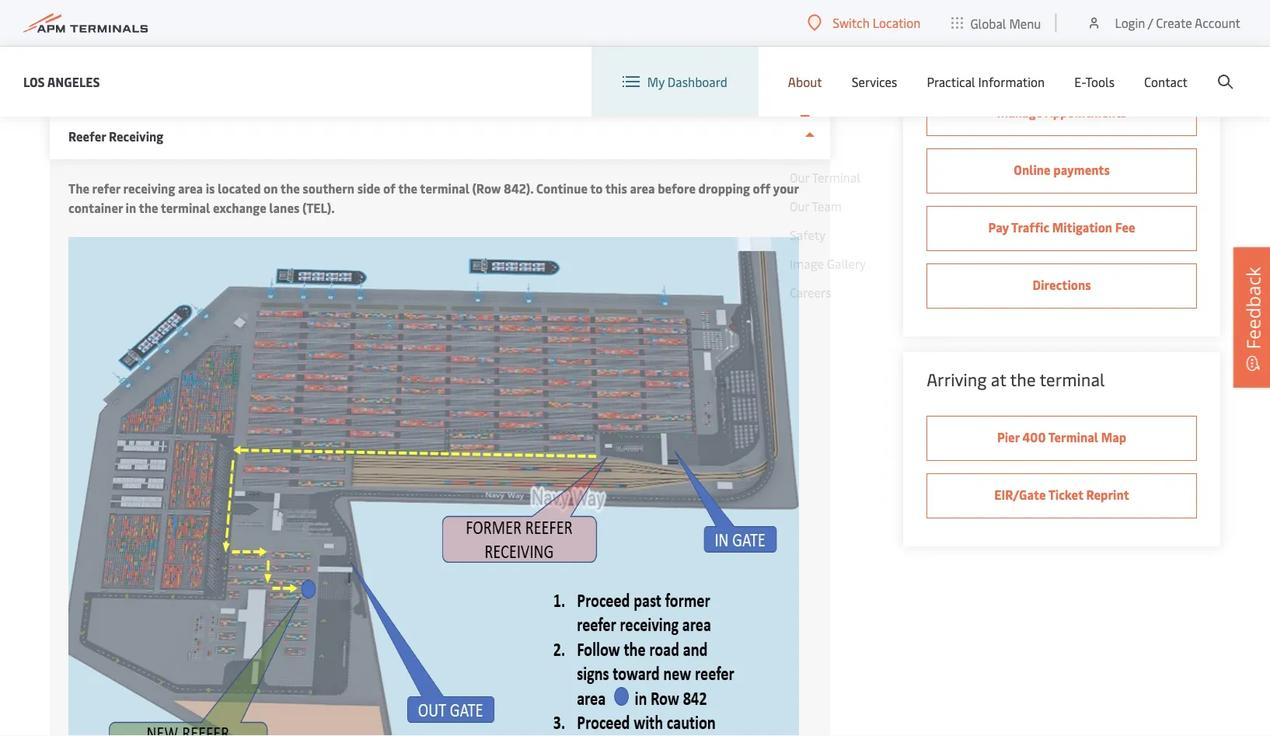 Task type: vqa. For each thing, say whether or not it's contained in the screenshot.
THE DROPPING
yes



Task type: locate. For each thing, give the bounding box(es) containing it.
arrive
[[1014, 43, 1058, 66]]

manage appointments
[[997, 104, 1127, 121]]

container
[[68, 199, 123, 216]]

is
[[206, 180, 215, 197]]

terminal left (row
[[420, 180, 470, 197]]

my
[[647, 73, 665, 90]]

continue
[[536, 180, 588, 197]]

receiving
[[123, 180, 175, 197]]

about
[[788, 73, 822, 90]]

reefer receiving button
[[50, 110, 830, 159]]

1 horizontal spatial terminal
[[420, 180, 470, 197]]

terminal up terminal
[[1040, 368, 1105, 391]]

location
[[873, 14, 921, 31]]

before
[[658, 180, 696, 197]]

global menu button
[[936, 0, 1057, 46]]

tools
[[1086, 73, 1115, 90]]

feedback button
[[1234, 247, 1270, 388]]

arriving at the terminal
[[927, 368, 1105, 391]]

practical
[[927, 73, 975, 90]]

southern
[[303, 180, 355, 197]]

payments
[[1054, 161, 1110, 178]]

/
[[1148, 14, 1153, 31]]

this
[[605, 180, 627, 197]]

1 vertical spatial terminal
[[161, 199, 210, 216]]

your
[[773, 180, 799, 197]]

eir/gate ticket reprint
[[995, 486, 1129, 503]]

0 horizontal spatial area
[[178, 180, 203, 197]]

create
[[1156, 14, 1192, 31]]

before you arrive
[[927, 43, 1058, 66]]

before
[[927, 43, 978, 66]]

1 horizontal spatial area
[[630, 180, 655, 197]]

practical information button
[[927, 47, 1045, 117]]

the right of
[[398, 180, 418, 197]]

dashboard
[[668, 73, 728, 90]]

feedback
[[1240, 267, 1266, 349]]

angeles
[[47, 73, 100, 90]]

0 vertical spatial terminal
[[420, 180, 470, 197]]

refer
[[92, 180, 120, 197]]

los
[[23, 73, 45, 90]]

area right this
[[630, 180, 655, 197]]

pay
[[989, 219, 1009, 236]]

my dashboard button
[[623, 47, 728, 117]]

2 horizontal spatial terminal
[[1040, 368, 1105, 391]]

terminal down is
[[161, 199, 210, 216]]

contact
[[1144, 73, 1188, 90]]

on
[[264, 180, 278, 197]]

ticket
[[1048, 486, 1084, 503]]

online payments link
[[927, 148, 1197, 194]]

terminal
[[420, 180, 470, 197], [161, 199, 210, 216], [1040, 368, 1105, 391]]

pay traffic mitigation fee link
[[927, 206, 1197, 251]]

e-
[[1075, 73, 1086, 90]]

pier 400 terminal map link
[[927, 416, 1197, 461]]

the refer receiving area is located on the southern side of the terminal (row 842). continue to this area before dropping off your container in the terminal exchange lanes (tel).
[[68, 180, 799, 216]]

2 vertical spatial terminal
[[1040, 368, 1105, 391]]

manage
[[997, 104, 1043, 121]]

exchange
[[213, 199, 266, 216]]

fee
[[1115, 219, 1135, 236]]

(row
[[472, 180, 501, 197]]

switch location button
[[808, 14, 921, 31]]

global menu
[[971, 15, 1041, 31]]

the
[[280, 180, 300, 197], [398, 180, 418, 197], [139, 199, 158, 216], [1010, 368, 1036, 391]]

area left is
[[178, 180, 203, 197]]

reprint
[[1086, 486, 1129, 503]]

directions
[[1033, 276, 1091, 293]]



Task type: describe. For each thing, give the bounding box(es) containing it.
pier
[[997, 429, 1020, 445]]

online payments
[[1014, 161, 1110, 178]]

lanes
[[269, 199, 300, 216]]

login / create account
[[1115, 14, 1241, 31]]

pier 400 terminal map
[[997, 429, 1127, 445]]

400
[[1023, 429, 1046, 445]]

the right at on the right of the page
[[1010, 368, 1036, 391]]

mitigation
[[1052, 219, 1113, 236]]

switch
[[833, 14, 870, 31]]

directions link
[[927, 264, 1197, 309]]

the
[[68, 180, 89, 197]]

my dashboard
[[647, 73, 728, 90]]

traffic
[[1011, 219, 1050, 236]]

reefer
[[68, 128, 106, 145]]

receiving
[[109, 128, 163, 145]]

online
[[1014, 161, 1051, 178]]

pay traffic mitigation fee
[[989, 219, 1135, 236]]

you
[[982, 43, 1010, 66]]

menu
[[1009, 15, 1041, 31]]

login
[[1115, 14, 1145, 31]]

e-tools button
[[1075, 47, 1115, 117]]

reefer receiving
[[68, 128, 163, 145]]

login / create account link
[[1086, 0, 1241, 46]]

0 horizontal spatial terminal
[[161, 199, 210, 216]]

about button
[[788, 47, 822, 117]]

reefer receiving image
[[68, 237, 799, 736]]

to
[[590, 180, 603, 197]]

map
[[1101, 429, 1127, 445]]

arriving
[[927, 368, 987, 391]]

of
[[383, 180, 396, 197]]

off
[[753, 180, 771, 197]]

in
[[126, 199, 136, 216]]

services button
[[852, 47, 897, 117]]

the right 'on'
[[280, 180, 300, 197]]

(tel).
[[302, 199, 335, 216]]

switch location
[[833, 14, 921, 31]]

e-tools
[[1075, 73, 1115, 90]]

account
[[1195, 14, 1241, 31]]

contact button
[[1144, 47, 1188, 117]]

los angeles
[[23, 73, 100, 90]]

842).
[[504, 180, 533, 197]]

information
[[978, 73, 1045, 90]]

dropping
[[699, 180, 750, 197]]

2 area from the left
[[630, 180, 655, 197]]

services
[[852, 73, 897, 90]]

terminal
[[1048, 429, 1099, 445]]

appointments
[[1045, 104, 1127, 121]]

at
[[991, 368, 1006, 391]]

side
[[357, 180, 380, 197]]

global
[[971, 15, 1006, 31]]

manage appointments link
[[927, 91, 1197, 136]]

reefer receiving element
[[50, 159, 830, 736]]

eir/gate
[[995, 486, 1046, 503]]

los angeles link
[[23, 72, 100, 91]]

the right the in
[[139, 199, 158, 216]]

1 area from the left
[[178, 180, 203, 197]]

located
[[218, 180, 261, 197]]

practical information
[[927, 73, 1045, 90]]

eir/gate ticket reprint link
[[927, 473, 1197, 519]]



